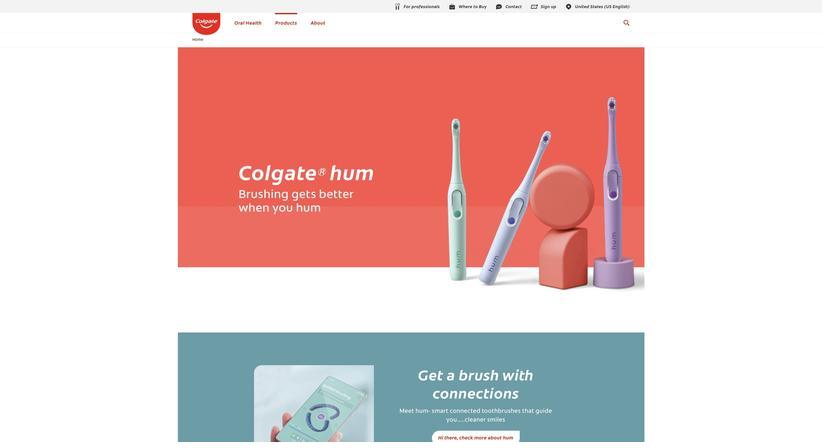 Task type: vqa. For each thing, say whether or not it's contained in the screenshot.
Fluoride corresponding to PreviDent® 5000 Fluoride Prescription Toothpaste
no



Task type: describe. For each thing, give the bounding box(es) containing it.
about button
[[311, 19, 326, 26]]

a
[[447, 365, 455, 385]]

about
[[488, 434, 502, 441]]

when
[[239, 203, 270, 215]]

brush
[[459, 365, 499, 385]]

you.....cleaner
[[447, 418, 486, 424]]

smart
[[432, 409, 449, 415]]

hum for brushing gets better when you hum
[[296, 203, 321, 215]]

toothbrushes
[[482, 409, 521, 415]]

health
[[246, 19, 262, 26]]

meet hum- smart connected toothbrushes that guide you.....cleaner smiles
[[400, 409, 552, 424]]

colgate ⓡ hum
[[239, 157, 375, 186]]

brushing gets better when you hum
[[239, 189, 354, 215]]

connected
[[450, 409, 481, 415]]

better
[[319, 189, 354, 201]]

1 horizontal spatial hum
[[330, 157, 375, 186]]

you
[[272, 203, 293, 215]]

check
[[459, 434, 473, 441]]

oral health button
[[235, 19, 262, 26]]

smiles
[[487, 418, 506, 424]]

with
[[503, 365, 534, 385]]

where to buy icon image
[[448, 3, 456, 11]]

colgate hum app image
[[254, 365, 374, 442]]

colgate
[[239, 157, 317, 186]]



Task type: locate. For each thing, give the bounding box(es) containing it.
oral health
[[235, 19, 262, 26]]

hum for hi there, check more about hum
[[503, 434, 514, 441]]

meet
[[400, 409, 414, 415]]

hum up better
[[330, 157, 375, 186]]

hi there, check more about hum
[[438, 434, 514, 441]]

there,
[[445, 434, 458, 441]]

guide
[[536, 409, 552, 415]]

2 horizontal spatial hum
[[503, 434, 514, 441]]

more
[[474, 434, 487, 441]]

about
[[311, 19, 326, 26]]

hum inside brushing gets better when you hum
[[296, 203, 321, 215]]

ⓡ
[[318, 166, 325, 177]]

gets
[[292, 189, 316, 201]]

hum down gets
[[296, 203, 321, 215]]

for professionals icon image
[[394, 3, 401, 11]]

hum-
[[416, 409, 431, 415]]

1 vertical spatial hum
[[296, 203, 321, 215]]

hi there, check more about hum link
[[432, 431, 520, 442]]

products button
[[275, 19, 297, 26]]

get a brush with connections
[[418, 365, 534, 403]]

location icon image
[[565, 3, 573, 11]]

brushing
[[239, 189, 289, 201]]

colgate® logo image
[[192, 13, 220, 35]]

sign up icon image
[[531, 3, 538, 11]]

hum
[[330, 157, 375, 186], [296, 203, 321, 215], [503, 434, 514, 441]]

products
[[275, 19, 297, 26]]

get
[[418, 365, 444, 385]]

home link
[[188, 37, 208, 42]]

colgate hum banner image
[[178, 47, 645, 306]]

connections
[[433, 383, 519, 403]]

0 horizontal spatial hum
[[296, 203, 321, 215]]

hi
[[438, 434, 443, 441]]

None search field
[[623, 16, 630, 29]]

0 vertical spatial hum
[[330, 157, 375, 186]]

oral
[[235, 19, 245, 26]]

2 vertical spatial hum
[[503, 434, 514, 441]]

home
[[192, 37, 203, 42]]

hum right about
[[503, 434, 514, 441]]

that
[[522, 409, 534, 415]]

contact icon image
[[495, 3, 503, 11]]



